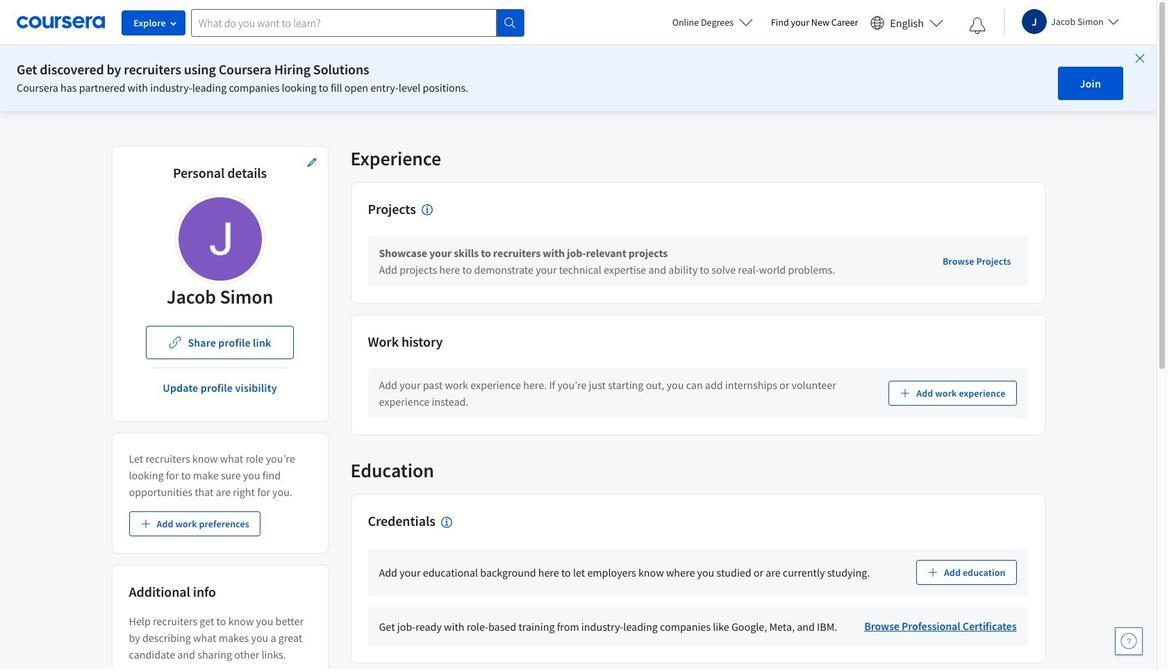 Task type: vqa. For each thing, say whether or not it's contained in the screenshot.
University inside the iMBA from the University of Illinois Gies College of Business
no



Task type: describe. For each thing, give the bounding box(es) containing it.
help center image
[[1121, 633, 1137, 650]]

edit personal details. image
[[306, 157, 317, 168]]

information about the projects section image
[[421, 204, 433, 216]]



Task type: locate. For each thing, give the bounding box(es) containing it.
What do you want to learn? text field
[[191, 9, 497, 36]]

profile photo image
[[178, 197, 262, 281]]

coursera image
[[17, 11, 105, 34]]

None search field
[[191, 9, 525, 36]]

information about credentials section image
[[441, 517, 452, 528]]



